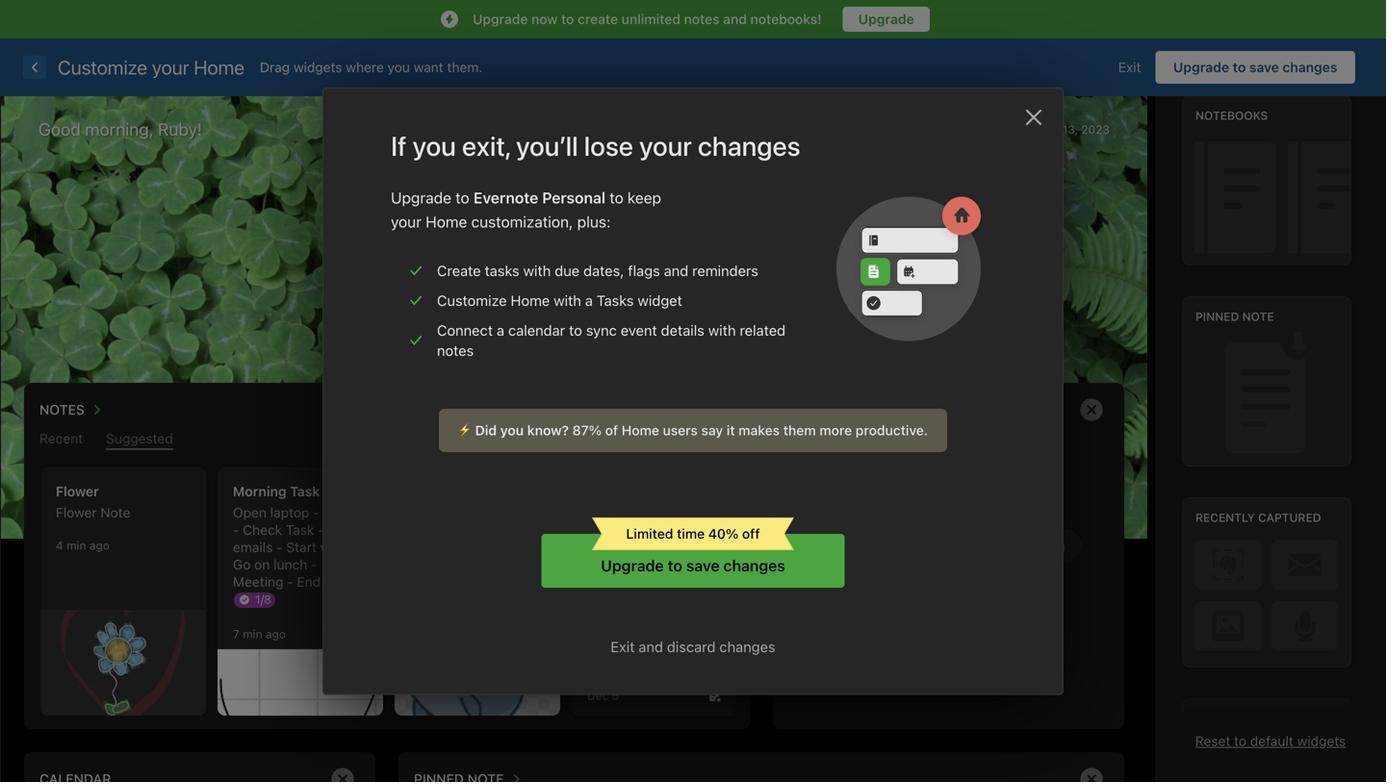 Task type: vqa. For each thing, say whether or not it's contained in the screenshot.
"Shared with Me" element
no



Task type: locate. For each thing, give the bounding box(es) containing it.
0 horizontal spatial upgrade to save changes button
[[541, 534, 845, 588]]

exit inside exit button
[[1118, 59, 1141, 75]]

0 horizontal spatial save
[[686, 557, 720, 575]]

limited
[[626, 526, 673, 542]]

your down if
[[391, 212, 422, 231]]

and right flags
[[664, 262, 688, 279]]

your inside to keep your home customization, plus:
[[391, 212, 422, 231]]

to inside to keep your home customization, plus:
[[610, 188, 624, 207]]

exit for exit and discard changes
[[611, 638, 635, 655]]

a
[[585, 292, 593, 309], [497, 322, 504, 339]]

plus:
[[577, 212, 611, 231]]

your
[[152, 56, 189, 78], [639, 130, 692, 161], [391, 212, 422, 231]]

notes down connect
[[437, 342, 474, 359]]

0 vertical spatial upgrade to save changes
[[1173, 59, 1338, 75]]

notebooks
[[1196, 109, 1268, 122]]

⚡
[[458, 422, 472, 438]]

notes right 'unlimited'
[[684, 11, 720, 27]]

recently
[[1196, 511, 1255, 524]]

with right details at the top of the page
[[708, 322, 736, 339]]

say
[[701, 422, 723, 438]]

them
[[783, 422, 816, 438]]

0 vertical spatial upgrade to save changes button
[[1156, 51, 1355, 84]]

limited time 40% off
[[626, 526, 760, 542]]

and
[[723, 11, 747, 27], [664, 262, 688, 279], [639, 638, 663, 655]]

upgrade to save changes button
[[1156, 51, 1355, 84], [541, 534, 845, 588]]

to left sync on the top
[[569, 322, 582, 339]]

wednesday, december 13, 2023
[[919, 123, 1110, 136]]

1 vertical spatial widgets
[[1297, 733, 1346, 749]]

keep
[[628, 188, 661, 207]]

1 vertical spatial you
[[413, 130, 456, 161]]

evernote
[[474, 188, 538, 207]]

customize your home
[[58, 56, 244, 78]]

0 horizontal spatial exit
[[611, 638, 635, 655]]

customize
[[58, 56, 147, 78], [437, 292, 507, 309]]

2 vertical spatial you
[[500, 422, 524, 438]]

0 vertical spatial and
[[723, 11, 747, 27]]

2023
[[1081, 123, 1110, 136]]

with for due
[[523, 262, 551, 279]]

reminders
[[692, 262, 758, 279]]

1 horizontal spatial and
[[664, 262, 688, 279]]

off
[[742, 526, 760, 542]]

create tasks with due dates, flags and reminders
[[437, 262, 758, 279]]

drag
[[260, 59, 290, 75]]

ruby!
[[158, 119, 202, 140]]

0 vertical spatial with
[[523, 262, 551, 279]]

to down time
[[668, 557, 682, 575]]

with down due
[[554, 292, 581, 309]]

1 vertical spatial upgrade to save changes
[[601, 557, 785, 575]]

exit and discard changes button
[[541, 637, 845, 658]]

if you exit, you'll lose your changes
[[391, 130, 800, 161]]

exit inside exit and discard changes button
[[611, 638, 635, 655]]

pinned note
[[1196, 310, 1274, 323]]

save
[[1249, 59, 1279, 75], [686, 557, 720, 575]]

thunder image
[[458, 422, 475, 438]]

create
[[578, 11, 618, 27]]

changes inside exit and discard changes button
[[719, 638, 775, 655]]

to right the now
[[561, 11, 574, 27]]

unlimited
[[622, 11, 680, 27]]

and for reminders
[[664, 262, 688, 279]]

your up keep
[[639, 130, 692, 161]]

customize home with a tasks widget
[[437, 292, 682, 309]]

exit,
[[462, 130, 510, 161]]

1 vertical spatial customize
[[437, 292, 507, 309]]

a right connect
[[497, 322, 504, 339]]

1 horizontal spatial save
[[1249, 59, 1279, 75]]

remove image
[[698, 391, 736, 429], [1072, 391, 1111, 429], [323, 760, 362, 783], [1072, 760, 1111, 783]]

0 vertical spatial customize
[[58, 56, 147, 78]]

home right of
[[622, 422, 659, 438]]

with
[[523, 262, 551, 279], [554, 292, 581, 309], [708, 322, 736, 339]]

and left discard
[[639, 638, 663, 655]]

with left due
[[523, 262, 551, 279]]

1 horizontal spatial notes
[[684, 11, 720, 27]]

1 vertical spatial upgrade to save changes button
[[541, 534, 845, 588]]

2 horizontal spatial you
[[500, 422, 524, 438]]

1 horizontal spatial exit
[[1118, 59, 1141, 75]]

to
[[561, 11, 574, 27], [1233, 59, 1246, 75], [455, 188, 469, 207], [610, 188, 624, 207], [569, 322, 582, 339], [668, 557, 682, 575], [1234, 733, 1247, 749]]

calendar
[[508, 322, 565, 339]]

default
[[1250, 733, 1294, 749]]

personal
[[542, 188, 605, 207]]

2 horizontal spatial your
[[639, 130, 692, 161]]

you right if
[[413, 130, 456, 161]]

customization,
[[471, 212, 573, 231]]

1 horizontal spatial with
[[554, 292, 581, 309]]

upgrade
[[473, 11, 528, 27], [858, 11, 914, 27], [1173, 59, 1229, 75], [391, 188, 451, 207], [601, 557, 664, 575]]

1 horizontal spatial widgets
[[1297, 733, 1346, 749]]

home up "create"
[[426, 212, 467, 231]]

0 vertical spatial widgets
[[293, 59, 342, 75]]

0 horizontal spatial your
[[152, 56, 189, 78]]

0 horizontal spatial a
[[497, 322, 504, 339]]

0 horizontal spatial you
[[388, 59, 410, 75]]

0 vertical spatial save
[[1249, 59, 1279, 75]]

and inside button
[[639, 638, 663, 655]]

widgets right default
[[1297, 733, 1346, 749]]

1 vertical spatial save
[[686, 557, 720, 575]]

you right did at the bottom of the page
[[500, 422, 524, 438]]

1 vertical spatial exit
[[611, 638, 635, 655]]

reset to default widgets
[[1195, 733, 1346, 749]]

home left drag
[[194, 56, 244, 78]]

to left keep
[[610, 188, 624, 207]]

0 vertical spatial notes
[[684, 11, 720, 27]]

tasks
[[597, 292, 634, 309]]

0 horizontal spatial and
[[639, 638, 663, 655]]

0 horizontal spatial upgrade to save changes
[[601, 557, 785, 575]]

it
[[727, 422, 735, 438]]

home
[[194, 56, 244, 78], [426, 212, 467, 231], [511, 292, 550, 309], [622, 422, 659, 438]]

you left the want
[[388, 59, 410, 75]]

upgrade to save changes
[[1173, 59, 1338, 75], [601, 557, 785, 575]]

where
[[346, 59, 384, 75]]

save up notebooks
[[1249, 59, 1279, 75]]

captured
[[1258, 511, 1321, 524]]

0 vertical spatial a
[[585, 292, 593, 309]]

0 horizontal spatial widgets
[[293, 59, 342, 75]]

87%
[[572, 422, 602, 438]]

1 vertical spatial with
[[554, 292, 581, 309]]

13,
[[1063, 123, 1078, 136]]

exit button
[[1104, 51, 1156, 84]]

save for "upgrade to save changes" button to the bottom
[[686, 557, 720, 575]]

2 horizontal spatial and
[[723, 11, 747, 27]]

1 vertical spatial a
[[497, 322, 504, 339]]

time
[[677, 526, 705, 542]]

customize up connect
[[437, 292, 507, 309]]

1 horizontal spatial your
[[391, 212, 422, 231]]

event
[[621, 322, 657, 339]]

a left tasks
[[585, 292, 593, 309]]

1 horizontal spatial customize
[[437, 292, 507, 309]]

upgrade to evernote personal
[[391, 188, 605, 207]]

notes inside 'connect a calendar to sync event details with related notes'
[[437, 342, 474, 359]]

widgets
[[293, 59, 342, 75], [1297, 733, 1346, 749]]

0 vertical spatial exit
[[1118, 59, 1141, 75]]

and left notebooks!
[[723, 11, 747, 27]]

to up notebooks
[[1233, 59, 1246, 75]]

home up calendar
[[511, 292, 550, 309]]

0 vertical spatial your
[[152, 56, 189, 78]]

tasks
[[485, 262, 519, 279]]

2 horizontal spatial with
[[708, 322, 736, 339]]

0 horizontal spatial with
[[523, 262, 551, 279]]

upgrade button
[[843, 7, 930, 32]]

widgets right drag
[[293, 59, 342, 75]]

⚡ did you know? 87% of home users say it makes them more productive.
[[458, 422, 928, 438]]

0 horizontal spatial customize
[[58, 56, 147, 78]]

you
[[388, 59, 410, 75], [413, 130, 456, 161], [500, 422, 524, 438]]

customize up "morning,"
[[58, 56, 147, 78]]

your up ruby!
[[152, 56, 189, 78]]

1 vertical spatial notes
[[437, 342, 474, 359]]

widget
[[638, 292, 682, 309]]

2 vertical spatial your
[[391, 212, 422, 231]]

know?
[[527, 422, 569, 438]]

december
[[997, 123, 1059, 136]]

exit
[[1118, 59, 1141, 75], [611, 638, 635, 655]]

home inside to keep your home customization, plus:
[[426, 212, 467, 231]]

with for a
[[554, 292, 581, 309]]

0 horizontal spatial notes
[[437, 342, 474, 359]]

dates,
[[583, 262, 624, 279]]

upgrade to save changes up notebooks
[[1173, 59, 1338, 75]]

1 horizontal spatial a
[[585, 292, 593, 309]]

notes
[[684, 11, 720, 27], [437, 342, 474, 359]]

save down "limited time 40% off"
[[686, 557, 720, 575]]

upgrade to save changes down "limited time 40% off"
[[601, 557, 785, 575]]

connect a calendar to sync event details with related notes
[[437, 322, 786, 359]]

2 vertical spatial and
[[639, 638, 663, 655]]

due
[[555, 262, 580, 279]]

1 horizontal spatial you
[[413, 130, 456, 161]]

1 horizontal spatial upgrade to save changes
[[1173, 59, 1338, 75]]

2 vertical spatial with
[[708, 322, 736, 339]]

1 vertical spatial and
[[664, 262, 688, 279]]



Task type: describe. For each thing, give the bounding box(es) containing it.
to left evernote
[[455, 188, 469, 207]]

customize for customize home with a tasks widget
[[437, 292, 507, 309]]

to keep your home customization, plus:
[[391, 188, 661, 231]]

you'll
[[516, 130, 578, 161]]

exit and discard changes
[[611, 638, 775, 655]]

upgrade now to create unlimited notes and notebooks!
[[473, 11, 822, 27]]

pad
[[1254, 712, 1277, 726]]

create
[[437, 262, 481, 279]]

recently captured
[[1196, 511, 1321, 524]]

to inside 'connect a calendar to sync event details with related notes'
[[569, 322, 582, 339]]

upgrade inside button
[[858, 11, 914, 27]]

scratch pad
[[1196, 712, 1277, 726]]

good morning, ruby!
[[39, 119, 202, 140]]

40%
[[708, 526, 739, 542]]

customize for customize your home
[[58, 56, 147, 78]]

1 vertical spatial your
[[639, 130, 692, 161]]

lose
[[584, 130, 633, 161]]

upgrade to save changes for right "upgrade to save changes" button
[[1173, 59, 1338, 75]]

more
[[819, 422, 852, 438]]

morning,
[[85, 119, 154, 140]]

discard
[[667, 638, 716, 655]]

of
[[605, 422, 618, 438]]

now
[[531, 11, 558, 27]]

note
[[1242, 310, 1274, 323]]

notebooks!
[[750, 11, 822, 27]]

good
[[39, 119, 81, 140]]

upgrade to save changes for "upgrade to save changes" button to the bottom
[[601, 557, 785, 575]]

them.
[[447, 59, 483, 75]]

sync
[[586, 322, 617, 339]]

0 vertical spatial you
[[388, 59, 410, 75]]

pinned
[[1196, 310, 1239, 323]]

productive.
[[856, 422, 928, 438]]

wednesday,
[[919, 123, 993, 136]]

exit for exit
[[1118, 59, 1141, 75]]

1 horizontal spatial upgrade to save changes button
[[1156, 51, 1355, 84]]

want
[[414, 59, 443, 75]]

with inside 'connect a calendar to sync event details with related notes'
[[708, 322, 736, 339]]

if
[[391, 130, 407, 161]]

did
[[475, 422, 497, 438]]

users
[[663, 422, 698, 438]]

scratch
[[1196, 712, 1250, 726]]

connect
[[437, 322, 493, 339]]

reset to default widgets button
[[1195, 733, 1346, 749]]

flags
[[628, 262, 660, 279]]

to down scratch pad
[[1234, 733, 1247, 749]]

makes
[[739, 422, 780, 438]]

a inside 'connect a calendar to sync event details with related notes'
[[497, 322, 504, 339]]

drag widgets where you want them.
[[260, 59, 483, 75]]

details
[[661, 322, 704, 339]]

related
[[740, 322, 786, 339]]

save for right "upgrade to save changes" button
[[1249, 59, 1279, 75]]

reset
[[1195, 733, 1231, 749]]

and for notebooks!
[[723, 11, 747, 27]]



